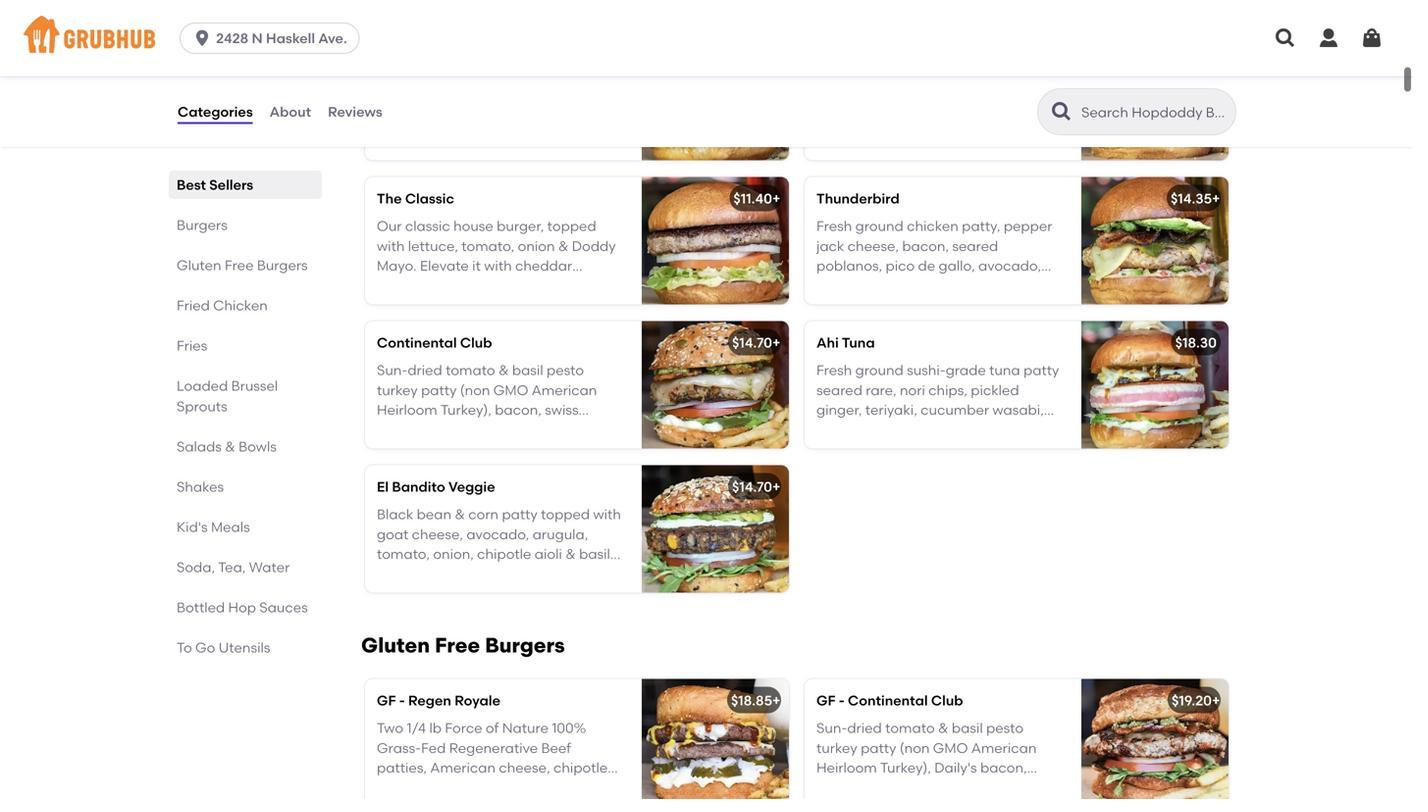 Task type: vqa. For each thing, say whether or not it's contained in the screenshot.
on in the 'Black bean & corn patty topped with goat cheese, avocado, arugula, tomato, onion, chipotle aioli & basil pesto sauces on a whole wheat bun.'
yes



Task type: describe. For each thing, give the bounding box(es) containing it.
patties,
[[377, 760, 427, 777]]

horseradish
[[438, 780, 516, 797]]

$14.35 +
[[1171, 190, 1220, 207]]

dean+peeler
[[816, 74, 902, 90]]

onions
[[559, 133, 603, 150]]

gf - continental club
[[816, 693, 963, 709]]

or
[[557, 278, 571, 294]]

2428 n haskell ave. button
[[180, 23, 368, 54]]

patty,
[[962, 218, 1000, 235]]

thunderbird image
[[1081, 177, 1229, 305]]

about button
[[269, 77, 312, 147]]

$14.70 for black bean & corn patty topped with goat cheese, avocado, arugula, tomato, onion, chipotle aioli & basil pesto sauces on a whole wheat bun.
[[732, 479, 772, 495]]

$11.40
[[733, 190, 772, 207]]

arugula, for basil
[[533, 526, 588, 543]]

cheeses,
[[377, 114, 435, 130]]

swiss inside sun-dried tomato & basil pesto turkey patty (non gmo american heirloom turkey), bacon, swiss cheese, tomato, onion, arugula & mayo on a whole wheat bun.
[[545, 402, 579, 419]]

patty inside sun-dried tomato & basil pesto turkey patty (non gmo american heirloom turkey), daily's bacon, swiss cheese, tomato, onion, arug
[[861, 740, 896, 757]]

pickled inside two 1/4 lb beef patties topped with both white & yellow american cheeses, house-made tomato bacon jam, mustard grilled onions & pickled mayo.
[[377, 153, 425, 170]]

$19.20 +
[[1172, 693, 1220, 709]]

the classic image
[[642, 177, 789, 305]]

regenerative
[[449, 740, 538, 757]]

wheat inside black bean & corn patty topped with goat cheese, avocado, arugula, tomato, onion, chipotle aioli & basil pesto sauces on a whole wheat bun.
[[543, 566, 585, 583]]

tomato, inside sun-dried tomato & basil pesto turkey patty (non gmo american heirloom turkey), daily's bacon, swiss cheese, tomato, onion, arug
[[908, 780, 961, 797]]

el bandito veggie
[[377, 479, 495, 495]]

100%
[[552, 720, 586, 737]]

arugula
[[532, 422, 584, 439]]

dean+peeler & rc ranch wagyu beef, fondue cheese, caramelized onions, arugula, tomato, truffle aioli & hd1 steak sauces.
[[816, 74, 1054, 150]]

heirloom for swiss
[[816, 760, 877, 777]]

1 horizontal spatial club
[[931, 693, 963, 709]]

el
[[377, 479, 389, 495]]

$18.85 +
[[731, 693, 781, 709]]

two 1/4 lb beef patties topped with both white & yellow american cheeses, house-made tomato bacon jam, mustard grilled onions & pickled mayo.
[[377, 74, 617, 170]]

avocado, inside fresh ground chicken patty, pepper jack cheese, bacon, seared poblanos, pico de gallo, avocado, lettuce & chipotle aioli sauce.
[[978, 258, 1041, 275]]

heirloom for cheese,
[[377, 402, 437, 419]]

our
[[377, 218, 402, 235]]

onions,
[[816, 114, 864, 130]]

steakhouse
[[431, 278, 507, 294]]

0 horizontal spatial gluten
[[177, 257, 221, 274]]

house-
[[438, 114, 484, 130]]

onion
[[518, 238, 555, 255]]

dried for -
[[847, 720, 882, 737]]

patties
[[478, 74, 525, 90]]

tomato inside sun-dried tomato & basil pesto turkey patty (non gmo american heirloom turkey), daily's bacon, swiss cheese, tomato, onion, arug
[[885, 720, 935, 737]]

onion, inside sun-dried tomato & basil pesto turkey patty (non gmo american heirloom turkey), bacon, swiss cheese, tomato, onion, arugula & mayo on a whole wheat bun.
[[488, 422, 528, 439]]

search icon image
[[1050, 100, 1074, 124]]

two for two 1/4 lb force of nature 100% grass-fed regenerative beef patties, american cheese, chipotle ketchup, horseradish ho
[[377, 720, 403, 737]]

1 vertical spatial gluten
[[361, 633, 430, 658]]

tuna
[[842, 334, 875, 351]]

pickled inside fresh ground sushi-grade tuna patty seared rare, nori chips, pickled ginger, teriyaki, cucumber wasabi, mayo, lettuce, tomato & onion.
[[971, 382, 1019, 399]]

pesto inside black bean & corn patty topped with goat cheese, avocado, arugula, tomato, onion, chipotle aioli & basil pesto sauces on a whole wheat bun.
[[377, 566, 414, 583]]

1 horizontal spatial svg image
[[1317, 26, 1340, 50]]

turkey), for tomato,
[[440, 402, 491, 419]]

lettuce, inside our classic house burger, topped with lettuce, tomato, onion & doddy mayo.  elevate it with cheddar cheese, steakhouse bacon or other options.
[[408, 238, 458, 255]]

+ for two 1/4 lb force of nature 100% grass-fed regenerative beef patties, american cheese, chipotle ketchup, horseradish ho
[[772, 693, 781, 709]]

ketchup,
[[377, 780, 434, 797]]

mayo
[[377, 442, 415, 459]]

ave.
[[318, 30, 347, 47]]

shakes
[[177, 479, 224, 496]]

regen
[[408, 693, 451, 709]]

nori
[[900, 382, 925, 399]]

bowls
[[239, 439, 277, 455]]

bacon, inside sun-dried tomato & basil pesto turkey patty (non gmo american heirloom turkey), bacon, swiss cheese, tomato, onion, arugula & mayo on a whole wheat bun.
[[495, 402, 542, 419]]

svg image inside 2428 n haskell ave. button
[[192, 28, 212, 48]]

nature
[[502, 720, 549, 737]]

black bean & corn patty topped with goat cheese, avocado, arugula, tomato, onion, chipotle aioli & basil pesto sauces on a whole wheat bun.
[[377, 507, 621, 583]]

black
[[377, 507, 413, 523]]

(non for bacon,
[[460, 382, 490, 399]]

ground for cheese,
[[855, 218, 904, 235]]

beef
[[445, 74, 475, 90]]

sauces
[[259, 600, 308, 616]]

hop
[[228, 600, 256, 616]]

0 horizontal spatial gluten free burgers
[[177, 257, 308, 274]]

turkey), for cheese,
[[880, 760, 931, 777]]

+ for sun-dried tomato & basil pesto turkey patty (non gmo american heirloom turkey), daily's bacon, swiss cheese, tomato, onion, arug
[[1212, 693, 1220, 709]]

both
[[377, 94, 408, 110]]

sun-dried tomato & basil pesto turkey patty (non gmo american heirloom turkey), daily's bacon, swiss cheese, tomato, onion, arug
[[816, 720, 1060, 800]]

svg image
[[1274, 26, 1297, 50]]

house
[[453, 218, 493, 235]]

whole inside sun-dried tomato & basil pesto turkey patty (non gmo american heirloom turkey), bacon, swiss cheese, tomato, onion, arugula & mayo on a whole wheat bun.
[[450, 442, 490, 459]]

2 horizontal spatial svg image
[[1360, 26, 1384, 50]]

1 horizontal spatial gluten free burgers
[[361, 633, 565, 658]]

soda,
[[177, 559, 215, 576]]

grade
[[946, 362, 986, 379]]

$14.70 for sun-dried tomato & basil pesto turkey patty (non gmo american heirloom turkey), bacon, swiss cheese, tomato, onion, arugula & mayo on a whole wheat bun.
[[732, 334, 772, 351]]

with inside two 1/4 lb beef patties topped with both white & yellow american cheeses, house-made tomato bacon jam, mustard grilled onions & pickled mayo.
[[581, 74, 608, 90]]

tomato, inside our classic house burger, topped with lettuce, tomato, onion & doddy mayo.  elevate it with cheddar cheese, steakhouse bacon or other options.
[[462, 238, 514, 255]]

1 vertical spatial free
[[435, 633, 480, 658]]

sun-dried tomato & basil pesto turkey patty (non gmo american heirloom turkey), bacon, swiss cheese, tomato, onion, arugula & mayo on a whole wheat bun.
[[377, 362, 597, 459]]

loaded brussel sprouts
[[177, 378, 278, 415]]

chipotle inside black bean & corn patty topped with goat cheese, avocado, arugula, tomato, onion, chipotle aioli & basil pesto sauces on a whole wheat bun.
[[477, 546, 531, 563]]

wheat inside sun-dried tomato & basil pesto turkey patty (non gmo american heirloom turkey), bacon, swiss cheese, tomato, onion, arugula & mayo on a whole wheat bun.
[[493, 442, 535, 459]]

chipotle inside two 1/4 lb force of nature 100% grass-fed regenerative beef patties, american cheese, chipotle ketchup, horseradish ho
[[553, 760, 608, 777]]

pepper
[[1004, 218, 1052, 235]]

tuna
[[989, 362, 1020, 379]]

aioli inside fresh ground chicken patty, pepper jack cheese, bacon, seared poblanos, pico de gallo, avocado, lettuce & chipotle aioli sauce.
[[938, 278, 965, 294]]

tea,
[[218, 559, 246, 576]]

fresh for seared
[[816, 362, 852, 379]]

patty inside sun-dried tomato & basil pesto turkey patty (non gmo american heirloom turkey), bacon, swiss cheese, tomato, onion, arugula & mayo on a whole wheat bun.
[[421, 382, 457, 399]]

our classic house burger, topped with lettuce, tomato, onion & doddy mayo.  elevate it with cheddar cheese, steakhouse bacon or other options.
[[377, 218, 616, 314]]

n
[[252, 30, 263, 47]]

0 horizontal spatial club
[[460, 334, 492, 351]]

gmo for daily's
[[933, 740, 968, 757]]

bandito
[[392, 479, 445, 495]]

& inside fresh ground chicken patty, pepper jack cheese, bacon, seared poblanos, pico de gallo, avocado, lettuce & chipotle aioli sauce.
[[866, 278, 877, 294]]

veggie
[[448, 479, 495, 495]]

cheese, inside black bean & corn patty topped with goat cheese, avocado, arugula, tomato, onion, chipotle aioli & basil pesto sauces on a whole wheat bun.
[[412, 526, 463, 543]]

ahi
[[816, 334, 839, 351]]

options.
[[377, 298, 430, 314]]

tomato inside fresh ground sushi-grade tuna patty seared rare, nori chips, pickled ginger, teriyaki, cucumber wasabi, mayo, lettuce, tomato & onion.
[[914, 422, 964, 439]]

onion, inside black bean & corn patty topped with goat cheese, avocado, arugula, tomato, onion, chipotle aioli & basil pesto sauces on a whole wheat bun.
[[433, 546, 474, 563]]

sauce.
[[968, 278, 1012, 294]]

wagyu
[[988, 74, 1035, 90]]

other
[[574, 278, 610, 294]]

$14.70 + for black bean & corn patty topped with goat cheese, avocado, arugula, tomato, onion, chipotle aioli & basil pesto sauces on a whole wheat bun.
[[732, 479, 781, 495]]

gf for gf - continental club
[[816, 693, 835, 709]]

american inside two 1/4 lb beef patties topped with both white & yellow american cheeses, house-made tomato bacon jam, mustard grilled onions & pickled mayo.
[[509, 94, 574, 110]]

swiss inside sun-dried tomato & basil pesto turkey patty (non gmo american heirloom turkey), daily's bacon, swiss cheese, tomato, onion, arug
[[816, 780, 850, 797]]

+ for our classic house burger, topped with lettuce, tomato, onion & doddy mayo.  elevate it with cheddar cheese, steakhouse bacon or other options.
[[772, 190, 781, 207]]

$18.30
[[1175, 334, 1217, 351]]

beef,
[[816, 94, 849, 110]]

bacon inside our classic house burger, topped with lettuce, tomato, onion & doddy mayo.  elevate it with cheddar cheese, steakhouse bacon or other options.
[[511, 278, 554, 294]]

burger,
[[497, 218, 544, 235]]

on inside sun-dried tomato & basil pesto turkey patty (non gmo american heirloom turkey), bacon, swiss cheese, tomato, onion, arugula & mayo on a whole wheat bun.
[[418, 442, 435, 459]]

basil for continental club
[[512, 362, 543, 379]]

classic
[[405, 190, 454, 207]]

seared inside fresh ground chicken patty, pepper jack cheese, bacon, seared poblanos, pico de gallo, avocado, lettuce & chipotle aioli sauce.
[[952, 238, 998, 255]]

rare,
[[866, 382, 897, 399]]

lb for beef
[[429, 74, 442, 90]]

sauces
[[417, 566, 464, 583]]

two for two 1/4 lb beef patties topped with both white & yellow american cheeses, house-made tomato bacon jam, mustard grilled onions & pickled mayo.
[[377, 74, 403, 90]]

2428
[[216, 30, 248, 47]]

cheese, inside our classic house burger, topped with lettuce, tomato, onion & doddy mayo.  elevate it with cheddar cheese, steakhouse bacon or other options.
[[377, 278, 428, 294]]

hd1
[[830, 133, 856, 150]]

american inside sun-dried tomato & basil pesto turkey patty (non gmo american heirloom turkey), daily's bacon, swiss cheese, tomato, onion, arug
[[971, 740, 1037, 757]]

ahi tuna image
[[1081, 321, 1229, 449]]

- for continental
[[839, 693, 845, 709]]

+ for sun-dried tomato & basil pesto turkey patty (non gmo american heirloom turkey), bacon, swiss cheese, tomato, onion, arugula & mayo on a whole wheat bun.
[[772, 334, 781, 351]]

categories
[[178, 103, 253, 120]]

white
[[411, 94, 447, 110]]

made
[[484, 114, 523, 130]]

continental club image
[[642, 321, 789, 449]]

onion.
[[981, 422, 1022, 439]]

bottled hop sauces
[[177, 600, 308, 616]]

truffle
[[982, 114, 1023, 130]]

mayo.
[[429, 153, 470, 170]]

sun- for sun-dried tomato & basil pesto turkey patty (non gmo american heirloom turkey), daily's bacon, swiss cheese, tomato, onion, arug
[[816, 720, 847, 737]]

dried for club
[[408, 362, 442, 379]]

chicken
[[213, 297, 268, 314]]

0 horizontal spatial continental
[[377, 334, 457, 351]]

loaded
[[177, 378, 228, 394]]

haskell
[[266, 30, 315, 47]]

lettuce
[[816, 278, 863, 294]]



Task type: locate. For each thing, give the bounding box(es) containing it.
1 $14.70 from the top
[[732, 334, 772, 351]]

0 vertical spatial lettuce,
[[408, 238, 458, 255]]

0 vertical spatial lb
[[429, 74, 442, 90]]

club
[[460, 334, 492, 351], [931, 693, 963, 709]]

0 vertical spatial gluten
[[177, 257, 221, 274]]

poblanos,
[[816, 258, 882, 275]]

fried
[[177, 297, 210, 314]]

lb up white
[[429, 74, 442, 90]]

two
[[377, 74, 403, 90], [377, 720, 403, 737]]

avocado, up sauce.
[[978, 258, 1041, 275]]

avocado, inside black bean & corn patty topped with goat cheese, avocado, arugula, tomato, onion, chipotle aioli & basil pesto sauces on a whole wheat bun.
[[466, 526, 529, 543]]

on right sauces
[[468, 566, 484, 583]]

bun. inside sun-dried tomato & basil pesto turkey patty (non gmo american heirloom turkey), bacon, swiss cheese, tomato, onion, arugula & mayo on a whole wheat bun.
[[538, 442, 567, 459]]

0 vertical spatial chipotle
[[880, 278, 934, 294]]

double bacon jam image
[[642, 33, 789, 160]]

burgers up royale at the left of the page
[[485, 633, 565, 658]]

0 vertical spatial gmo
[[493, 382, 528, 399]]

gmo inside sun-dried tomato & basil pesto turkey patty (non gmo american heirloom turkey), bacon, swiss cheese, tomato, onion, arugula & mayo on a whole wheat bun.
[[493, 382, 528, 399]]

tomato, inside sun-dried tomato & basil pesto turkey patty (non gmo american heirloom turkey), bacon, swiss cheese, tomato, onion, arugula & mayo on a whole wheat bun.
[[431, 422, 484, 439]]

1/4 inside two 1/4 lb force of nature 100% grass-fed regenerative beef patties, american cheese, chipotle ketchup, horseradish ho
[[407, 720, 426, 737]]

gf - continental club image
[[1081, 679, 1229, 800]]

2 lb from the top
[[429, 720, 442, 737]]

2 fresh from the top
[[816, 362, 852, 379]]

heirloom inside sun-dried tomato & basil pesto turkey patty (non gmo american heirloom turkey), daily's bacon, swiss cheese, tomato, onion, arug
[[816, 760, 877, 777]]

topped up doddy
[[547, 218, 596, 235]]

wasabi,
[[993, 402, 1044, 419]]

cheese, inside fresh ground chicken patty, pepper jack cheese, bacon, seared poblanos, pico de gallo, avocado, lettuce & chipotle aioli sauce.
[[848, 238, 899, 255]]

pesto for continental club
[[547, 362, 584, 379]]

sun- down continental club
[[377, 362, 408, 379]]

tomato
[[527, 114, 576, 130], [446, 362, 495, 379], [914, 422, 964, 439], [885, 720, 935, 737]]

cheese, down gf - continental club
[[853, 780, 905, 797]]

0 vertical spatial continental
[[377, 334, 457, 351]]

0 vertical spatial free
[[225, 257, 254, 274]]

gf for gf - regen royale
[[377, 693, 396, 709]]

topped right corn
[[541, 507, 590, 523]]

american up the horseradish
[[430, 760, 496, 777]]

tomato down gf - continental club
[[885, 720, 935, 737]]

gf left regen
[[377, 693, 396, 709]]

0 horizontal spatial gf
[[377, 693, 396, 709]]

water
[[249, 559, 290, 576]]

tomato down continental club
[[446, 362, 495, 379]]

(non down gf - continental club
[[900, 740, 930, 757]]

1 vertical spatial ground
[[855, 362, 904, 379]]

patty down gf - continental club
[[861, 740, 896, 757]]

turkey), inside sun-dried tomato & basil pesto turkey patty (non gmo american heirloom turkey), daily's bacon, swiss cheese, tomato, onion, arug
[[880, 760, 931, 777]]

sun- for sun-dried tomato & basil pesto turkey patty (non gmo american heirloom turkey), bacon, swiss cheese, tomato, onion, arugula & mayo on a whole wheat bun.
[[377, 362, 408, 379]]

american inside sun-dried tomato & basil pesto turkey patty (non gmo american heirloom turkey), bacon, swiss cheese, tomato, onion, arugula & mayo on a whole wheat bun.
[[532, 382, 597, 399]]

arugula, for steak
[[867, 114, 923, 130]]

basil
[[512, 362, 543, 379], [579, 546, 610, 563], [952, 720, 983, 737]]

two inside two 1/4 lb force of nature 100% grass-fed regenerative beef patties, american cheese, chipotle ketchup, horseradish ho
[[377, 720, 403, 737]]

fondue
[[852, 94, 903, 110]]

patty
[[1023, 362, 1059, 379], [421, 382, 457, 399], [502, 507, 538, 523], [861, 740, 896, 757]]

turkey), down continental club
[[440, 402, 491, 419]]

1 horizontal spatial chipotle
[[553, 760, 608, 777]]

cheese, down "bean"
[[412, 526, 463, 543]]

gallo,
[[939, 258, 975, 275]]

1 horizontal spatial dried
[[847, 720, 882, 737]]

0 horizontal spatial (non
[[460, 382, 490, 399]]

dean+peeler & rc ranch wagyu beef, fondue cheese, caramelized onions, arugula, tomato, truffle aioli & hd1 steak sauces. button
[[805, 33, 1229, 160]]

1 horizontal spatial gmo
[[933, 740, 968, 757]]

gf right $18.85 + on the right bottom of page
[[816, 693, 835, 709]]

0 horizontal spatial bacon,
[[495, 402, 542, 419]]

jack
[[816, 238, 844, 255]]

ground inside fresh ground chicken patty, pepper jack cheese, bacon, seared poblanos, pico de gallo, avocado, lettuce & chipotle aioli sauce.
[[855, 218, 904, 235]]

bacon, right daily's
[[980, 760, 1027, 777]]

tomato down the cucumber
[[914, 422, 964, 439]]

1/4 up fed
[[407, 720, 426, 737]]

& inside our classic house burger, topped with lettuce, tomato, onion & doddy mayo.  elevate it with cheddar cheese, steakhouse bacon or other options.
[[558, 238, 569, 255]]

$14.70
[[732, 334, 772, 351], [732, 479, 772, 495]]

onion, down daily's
[[964, 780, 1005, 797]]

1 vertical spatial wheat
[[543, 566, 585, 583]]

0 horizontal spatial pickled
[[377, 153, 425, 170]]

onion, left arugula
[[488, 422, 528, 439]]

heirloom down gf - continental club
[[816, 760, 877, 777]]

patty right tuna
[[1023, 362, 1059, 379]]

whole inside black bean & corn patty topped with goat cheese, avocado, arugula, tomato, onion, chipotle aioli & basil pesto sauces on a whole wheat bun.
[[500, 566, 539, 583]]

1 vertical spatial continental
[[848, 693, 928, 709]]

(non inside sun-dried tomato & basil pesto turkey patty (non gmo american heirloom turkey), bacon, swiss cheese, tomato, onion, arugula & mayo on a whole wheat bun.
[[460, 382, 490, 399]]

1 vertical spatial onion,
[[433, 546, 474, 563]]

two up "both"
[[377, 74, 403, 90]]

1 vertical spatial a
[[488, 566, 497, 583]]

american up grilled
[[509, 94, 574, 110]]

1 $14.70 + from the top
[[732, 334, 781, 351]]

topped
[[528, 74, 577, 90], [547, 218, 596, 235], [541, 507, 590, 523]]

gluten free burgers up royale at the left of the page
[[361, 633, 565, 658]]

1 ground from the top
[[855, 218, 904, 235]]

ground for seared
[[855, 362, 904, 379]]

club down the steakhouse
[[460, 334, 492, 351]]

swiss
[[545, 402, 579, 419], [816, 780, 850, 797]]

seared up ginger, at the bottom of the page
[[816, 382, 862, 399]]

0 vertical spatial pesto
[[547, 362, 584, 379]]

whole right sauces
[[500, 566, 539, 583]]

topped inside black bean & corn patty topped with goat cheese, avocado, arugula, tomato, onion, chipotle aioli & basil pesto sauces on a whole wheat bun.
[[541, 507, 590, 523]]

lettuce, inside fresh ground sushi-grade tuna patty seared rare, nori chips, pickled ginger, teriyaki, cucumber wasabi, mayo, lettuce, tomato & onion.
[[861, 422, 911, 439]]

yellow
[[464, 94, 505, 110]]

1 lb from the top
[[429, 74, 442, 90]]

a inside black bean & corn patty topped with goat cheese, avocado, arugula, tomato, onion, chipotle aioli & basil pesto sauces on a whole wheat bun.
[[488, 566, 497, 583]]

1 horizontal spatial bacon
[[511, 278, 554, 294]]

1 - from the left
[[399, 693, 405, 709]]

1 vertical spatial seared
[[816, 382, 862, 399]]

arugula, inside dean+peeler & rc ranch wagyu beef, fondue cheese, caramelized onions, arugula, tomato, truffle aioli & hd1 steak sauces.
[[867, 114, 923, 130]]

avocado,
[[978, 258, 1041, 275], [466, 526, 529, 543]]

ginger,
[[816, 402, 862, 419]]

cucumber
[[921, 402, 989, 419]]

on
[[418, 442, 435, 459], [468, 566, 484, 583]]

cheese, inside sun-dried tomato & basil pesto turkey patty (non gmo american heirloom turkey), daily's bacon, swiss cheese, tomato, onion, arug
[[853, 780, 905, 797]]

1 vertical spatial bun.
[[588, 566, 617, 583]]

2 vertical spatial burgers
[[485, 633, 565, 658]]

american up arugula
[[532, 382, 597, 399]]

gluten up fried
[[177, 257, 221, 274]]

1 horizontal spatial swiss
[[816, 780, 850, 797]]

lettuce, down teriyaki,
[[861, 422, 911, 439]]

free up gf - regen royale
[[435, 633, 480, 658]]

0 vertical spatial gluten free burgers
[[177, 257, 308, 274]]

seared inside fresh ground sushi-grade tuna patty seared rare, nori chips, pickled ginger, teriyaki, cucumber wasabi, mayo, lettuce, tomato & onion.
[[816, 382, 862, 399]]

0 horizontal spatial arugula,
[[533, 526, 588, 543]]

de
[[918, 258, 935, 275]]

0 vertical spatial basil
[[512, 362, 543, 379]]

bacon inside two 1/4 lb beef patties topped with both white & yellow american cheeses, house-made tomato bacon jam, mustard grilled onions & pickled mayo.
[[377, 133, 420, 150]]

salads & bowls
[[177, 439, 277, 455]]

fresh for cheese,
[[816, 218, 852, 235]]

0 vertical spatial whole
[[450, 442, 490, 459]]

two 1/4 lb beef patties topped with both white & yellow american cheeses, house-made tomato bacon jam, mustard grilled onions & pickled mayo. button
[[365, 33, 789, 170]]

el bandito veggie image
[[642, 465, 789, 593]]

1 vertical spatial avocado,
[[466, 526, 529, 543]]

0 vertical spatial on
[[418, 442, 435, 459]]

gmo for bacon,
[[493, 382, 528, 399]]

the primetime image
[[1081, 33, 1229, 160]]

sun- inside sun-dried tomato & basil pesto turkey patty (non gmo american heirloom turkey), bacon, swiss cheese, tomato, onion, arugula & mayo on a whole wheat bun.
[[377, 362, 408, 379]]

ahi tuna
[[816, 334, 875, 351]]

whole up veggie
[[450, 442, 490, 459]]

caramelized
[[960, 94, 1043, 110]]

fresh down ahi
[[816, 362, 852, 379]]

turkey down gf - continental club
[[816, 740, 857, 757]]

turkey inside sun-dried tomato & basil pesto turkey patty (non gmo american heirloom turkey), daily's bacon, swiss cheese, tomato, onion, arug
[[816, 740, 857, 757]]

0 horizontal spatial svg image
[[192, 28, 212, 48]]

dried inside sun-dried tomato & basil pesto turkey patty (non gmo american heirloom turkey), daily's bacon, swiss cheese, tomato, onion, arug
[[847, 720, 882, 737]]

dried
[[408, 362, 442, 379], [847, 720, 882, 737]]

0 horizontal spatial onion,
[[433, 546, 474, 563]]

1 horizontal spatial whole
[[500, 566, 539, 583]]

1 two from the top
[[377, 74, 403, 90]]

continental
[[377, 334, 457, 351], [848, 693, 928, 709]]

utensils
[[219, 640, 270, 657]]

cheese, inside two 1/4 lb force of nature 100% grass-fed regenerative beef patties, american cheese, chipotle ketchup, horseradish ho
[[499, 760, 550, 777]]

patty inside fresh ground sushi-grade tuna patty seared rare, nori chips, pickled ginger, teriyaki, cucumber wasabi, mayo, lettuce, tomato & onion.
[[1023, 362, 1059, 379]]

tomato up grilled
[[527, 114, 576, 130]]

topped inside our classic house burger, topped with lettuce, tomato, onion & doddy mayo.  elevate it with cheddar cheese, steakhouse bacon or other options.
[[547, 218, 596, 235]]

main navigation navigation
[[0, 0, 1413, 77]]

& inside fresh ground sushi-grade tuna patty seared rare, nori chips, pickled ginger, teriyaki, cucumber wasabi, mayo, lettuce, tomato & onion.
[[967, 422, 978, 439]]

0 horizontal spatial chipotle
[[477, 546, 531, 563]]

1/4 for fed
[[407, 720, 426, 737]]

kid's meals
[[177, 519, 250, 536]]

1/4 up white
[[407, 74, 426, 90]]

bacon, inside fresh ground chicken patty, pepper jack cheese, bacon, seared poblanos, pico de gallo, avocado, lettuce & chipotle aioli sauce.
[[902, 238, 949, 255]]

tomato,
[[926, 114, 979, 130], [462, 238, 514, 255], [431, 422, 484, 439], [377, 546, 430, 563], [908, 780, 961, 797]]

tomato, up sauces.
[[926, 114, 979, 130]]

gluten
[[177, 257, 221, 274], [361, 633, 430, 658]]

0 vertical spatial aioli
[[1027, 114, 1054, 130]]

go
[[195, 640, 215, 657]]

0 horizontal spatial whole
[[450, 442, 490, 459]]

on right mayo
[[418, 442, 435, 459]]

0 horizontal spatial seared
[[816, 382, 862, 399]]

2 horizontal spatial chipotle
[[880, 278, 934, 294]]

tomato, inside dean+peeler & rc ranch wagyu beef, fondue cheese, caramelized onions, arugula, tomato, truffle aioli & hd1 steak sauces.
[[926, 114, 979, 130]]

ranch
[[942, 74, 985, 90]]

2 $14.70 + from the top
[[732, 479, 781, 495]]

1 vertical spatial aioli
[[938, 278, 965, 294]]

burgers
[[177, 217, 227, 234], [257, 257, 308, 274], [485, 633, 565, 658]]

1 vertical spatial turkey
[[816, 740, 857, 757]]

about
[[270, 103, 311, 120]]

tomato, down goat
[[377, 546, 430, 563]]

continental down options.
[[377, 334, 457, 351]]

turkey up mayo
[[377, 382, 418, 399]]

2 gf from the left
[[816, 693, 835, 709]]

1 horizontal spatial seared
[[952, 238, 998, 255]]

2 - from the left
[[839, 693, 845, 709]]

1 vertical spatial $14.70
[[732, 479, 772, 495]]

1 horizontal spatial -
[[839, 693, 845, 709]]

basil inside black bean & corn patty topped with goat cheese, avocado, arugula, tomato, onion, chipotle aioli & basil pesto sauces on a whole wheat bun.
[[579, 546, 610, 563]]

0 vertical spatial a
[[438, 442, 447, 459]]

meals
[[211, 519, 250, 536]]

turkey for sun-dried tomato & basil pesto turkey patty (non gmo american heirloom turkey), bacon, swiss cheese, tomato, onion, arugula & mayo on a whole wheat bun.
[[377, 382, 418, 399]]

sushi-
[[907, 362, 946, 379]]

2 vertical spatial pesto
[[986, 720, 1024, 737]]

2 horizontal spatial burgers
[[485, 633, 565, 658]]

daily's
[[934, 760, 977, 777]]

0 horizontal spatial swiss
[[545, 402, 579, 419]]

tomato inside two 1/4 lb beef patties topped with both white & yellow american cheeses, house-made tomato bacon jam, mustard grilled onions & pickled mayo.
[[527, 114, 576, 130]]

2 vertical spatial topped
[[541, 507, 590, 523]]

turkey), inside sun-dried tomato & basil pesto turkey patty (non gmo american heirloom turkey), bacon, swiss cheese, tomato, onion, arugula & mayo on a whole wheat bun.
[[440, 402, 491, 419]]

0 vertical spatial bacon
[[377, 133, 420, 150]]

ground inside fresh ground sushi-grade tuna patty seared rare, nori chips, pickled ginger, teriyaki, cucumber wasabi, mayo, lettuce, tomato & onion.
[[855, 362, 904, 379]]

aioli inside dean+peeler & rc ranch wagyu beef, fondue cheese, caramelized onions, arugula, tomato, truffle aioli & hd1 steak sauces.
[[1027, 114, 1054, 130]]

0 vertical spatial wheat
[[493, 442, 535, 459]]

burgers down best
[[177, 217, 227, 234]]

reviews button
[[327, 77, 383, 147]]

1 vertical spatial pesto
[[377, 566, 414, 583]]

0 horizontal spatial on
[[418, 442, 435, 459]]

lettuce, down classic
[[408, 238, 458, 255]]

fresh
[[816, 218, 852, 235], [816, 362, 852, 379]]

gf - regen royale image
[[642, 679, 789, 800]]

american up daily's
[[971, 740, 1037, 757]]

cheese, up poblanos,
[[848, 238, 899, 255]]

2 vertical spatial basil
[[952, 720, 983, 737]]

1 horizontal spatial wheat
[[543, 566, 585, 583]]

0 horizontal spatial turkey),
[[440, 402, 491, 419]]

avocado, down corn
[[466, 526, 529, 543]]

(non down continental club
[[460, 382, 490, 399]]

gluten free burgers
[[177, 257, 308, 274], [361, 633, 565, 658]]

bacon, inside sun-dried tomato & basil pesto turkey patty (non gmo american heirloom turkey), daily's bacon, swiss cheese, tomato, onion, arug
[[980, 760, 1027, 777]]

with inside black bean & corn patty topped with goat cheese, avocado, arugula, tomato, onion, chipotle aioli & basil pesto sauces on a whole wheat bun.
[[593, 507, 621, 523]]

2 horizontal spatial onion,
[[964, 780, 1005, 797]]

dried down gf - continental club
[[847, 720, 882, 737]]

patty inside black bean & corn patty topped with goat cheese, avocado, arugula, tomato, onion, chipotle aioli & basil pesto sauces on a whole wheat bun.
[[502, 507, 538, 523]]

1 vertical spatial chipotle
[[477, 546, 531, 563]]

2 vertical spatial chipotle
[[553, 760, 608, 777]]

two up 'grass-'
[[377, 720, 403, 737]]

bacon,
[[902, 238, 949, 255], [495, 402, 542, 419], [980, 760, 1027, 777]]

tomato inside sun-dried tomato & basil pesto turkey patty (non gmo american heirloom turkey), bacon, swiss cheese, tomato, onion, arugula & mayo on a whole wheat bun.
[[446, 362, 495, 379]]

0 vertical spatial burgers
[[177, 217, 227, 234]]

0 horizontal spatial turkey
[[377, 382, 418, 399]]

ground
[[855, 218, 904, 235], [855, 362, 904, 379]]

chipotle inside fresh ground chicken patty, pepper jack cheese, bacon, seared poblanos, pico de gallo, avocado, lettuce & chipotle aioli sauce.
[[880, 278, 934, 294]]

turkey), left daily's
[[880, 760, 931, 777]]

royale
[[455, 693, 500, 709]]

1 horizontal spatial gluten
[[361, 633, 430, 658]]

turkey),
[[440, 402, 491, 419], [880, 760, 931, 777]]

tomato, down daily's
[[908, 780, 961, 797]]

pickled up the
[[377, 153, 425, 170]]

chipotle down beef
[[553, 760, 608, 777]]

two inside two 1/4 lb beef patties topped with both white & yellow american cheeses, house-made tomato bacon jam, mustard grilled onions & pickled mayo.
[[377, 74, 403, 90]]

1 vertical spatial dried
[[847, 720, 882, 737]]

cheese, down regenerative
[[499, 760, 550, 777]]

1 horizontal spatial arugula,
[[867, 114, 923, 130]]

fresh ground sushi-grade tuna patty seared rare, nori chips, pickled ginger, teriyaki, cucumber wasabi, mayo, lettuce, tomato & onion.
[[816, 362, 1059, 439]]

bun. inside black bean & corn patty topped with goat cheese, avocado, arugula, tomato, onion, chipotle aioli & basil pesto sauces on a whole wheat bun.
[[588, 566, 617, 583]]

1 horizontal spatial onion,
[[488, 422, 528, 439]]

topped for patty
[[541, 507, 590, 523]]

1 vertical spatial two
[[377, 720, 403, 737]]

seared down the patty,
[[952, 238, 998, 255]]

topped inside two 1/4 lb beef patties topped with both white & yellow american cheeses, house-made tomato bacon jam, mustard grilled onions & pickled mayo.
[[528, 74, 577, 90]]

chips,
[[928, 382, 967, 399]]

patty down continental club
[[421, 382, 457, 399]]

0 vertical spatial club
[[460, 334, 492, 351]]

brussel
[[231, 378, 278, 394]]

continental up sun-dried tomato & basil pesto turkey patty (non gmo american heirloom turkey), daily's bacon, swiss cheese, tomato, onion, arug
[[848, 693, 928, 709]]

bacon, up de
[[902, 238, 949, 255]]

+ for black bean & corn patty topped with goat cheese, avocado, arugula, tomato, onion, chipotle aioli & basil pesto sauces on a whole wheat bun.
[[772, 479, 781, 495]]

club up sun-dried tomato & basil pesto turkey patty (non gmo american heirloom turkey), daily's bacon, swiss cheese, tomato, onion, arug
[[931, 693, 963, 709]]

0 horizontal spatial bacon
[[377, 133, 420, 150]]

(non inside sun-dried tomato & basil pesto turkey patty (non gmo american heirloom turkey), daily's bacon, swiss cheese, tomato, onion, arug
[[900, 740, 930, 757]]

fresh inside fresh ground chicken patty, pepper jack cheese, bacon, seared poblanos, pico de gallo, avocado, lettuce & chipotle aioli sauce.
[[816, 218, 852, 235]]

mustard
[[456, 133, 512, 150]]

sauces.
[[898, 133, 948, 150]]

a right sauces
[[488, 566, 497, 583]]

the
[[377, 190, 402, 207]]

to go utensils
[[177, 640, 270, 657]]

+ for fresh ground chicken patty, pepper jack cheese, bacon, seared poblanos, pico de gallo, avocado, lettuce & chipotle aioli sauce.
[[1212, 190, 1220, 207]]

onion, inside sun-dried tomato & basil pesto turkey patty (non gmo american heirloom turkey), daily's bacon, swiss cheese, tomato, onion, arug
[[964, 780, 1005, 797]]

cheese, inside sun-dried tomato & basil pesto turkey patty (non gmo american heirloom turkey), bacon, swiss cheese, tomato, onion, arugula & mayo on a whole wheat bun.
[[377, 422, 428, 439]]

1 vertical spatial (non
[[900, 740, 930, 757]]

corn
[[468, 507, 499, 523]]

0 vertical spatial $14.70 +
[[732, 334, 781, 351]]

cheese, up options.
[[377, 278, 428, 294]]

-
[[399, 693, 405, 709], [839, 693, 845, 709]]

pesto inside sun-dried tomato & basil pesto turkey patty (non gmo american heirloom turkey), daily's bacon, swiss cheese, tomato, onion, arug
[[986, 720, 1024, 737]]

teriyaki,
[[865, 402, 917, 419]]

1 vertical spatial sun-
[[816, 720, 847, 737]]

wheat
[[493, 442, 535, 459], [543, 566, 585, 583]]

ground up rare,
[[855, 362, 904, 379]]

tomato, inside black bean & corn patty topped with goat cheese, avocado, arugula, tomato, onion, chipotle aioli & basil pesto sauces on a whole wheat bun.
[[377, 546, 430, 563]]

gluten up regen
[[361, 633, 430, 658]]

cheese, inside dean+peeler & rc ranch wagyu beef, fondue cheese, caramelized onions, arugula, tomato, truffle aioli & hd1 steak sauces.
[[906, 94, 957, 110]]

- right $18.85 + on the right bottom of page
[[839, 693, 845, 709]]

steak
[[859, 133, 895, 150]]

svg image
[[1317, 26, 1340, 50], [1360, 26, 1384, 50], [192, 28, 212, 48]]

basil inside sun-dried tomato & basil pesto turkey patty (non gmo american heirloom turkey), bacon, swiss cheese, tomato, onion, arugula & mayo on a whole wheat bun.
[[512, 362, 543, 379]]

Search Hopdoddy Burger Bar search field
[[1079, 103, 1230, 122]]

0 horizontal spatial -
[[399, 693, 405, 709]]

0 vertical spatial two
[[377, 74, 403, 90]]

0 vertical spatial (non
[[460, 382, 490, 399]]

fresh up jack
[[816, 218, 852, 235]]

1 fresh from the top
[[816, 218, 852, 235]]

on inside black bean & corn patty topped with goat cheese, avocado, arugula, tomato, onion, chipotle aioli & basil pesto sauces on a whole wheat bun.
[[468, 566, 484, 583]]

the classic
[[377, 190, 454, 207]]

dried inside sun-dried tomato & basil pesto turkey patty (non gmo american heirloom turkey), bacon, swiss cheese, tomato, onion, arugula & mayo on a whole wheat bun.
[[408, 362, 442, 379]]

1 vertical spatial club
[[931, 693, 963, 709]]

1 horizontal spatial pesto
[[547, 362, 584, 379]]

sun- inside sun-dried tomato & basil pesto turkey patty (non gmo american heirloom turkey), daily's bacon, swiss cheese, tomato, onion, arug
[[816, 720, 847, 737]]

1/4 for white
[[407, 74, 426, 90]]

lb for force
[[429, 720, 442, 737]]

1 vertical spatial turkey),
[[880, 760, 931, 777]]

2 1/4 from the top
[[407, 720, 426, 737]]

lb inside two 1/4 lb force of nature 100% grass-fed regenerative beef patties, american cheese, chipotle ketchup, horseradish ho
[[429, 720, 442, 737]]

pesto for gf - continental club
[[986, 720, 1024, 737]]

1 vertical spatial burgers
[[257, 257, 308, 274]]

0 vertical spatial swiss
[[545, 402, 579, 419]]

2 vertical spatial aioli
[[535, 546, 562, 563]]

onion,
[[488, 422, 528, 439], [433, 546, 474, 563], [964, 780, 1005, 797]]

heirloom
[[377, 402, 437, 419], [816, 760, 877, 777]]

aioli inside black bean & corn patty topped with goat cheese, avocado, arugula, tomato, onion, chipotle aioli & basil pesto sauces on a whole wheat bun.
[[535, 546, 562, 563]]

0 vertical spatial arugula,
[[867, 114, 923, 130]]

fed
[[421, 740, 446, 757]]

tomato, up veggie
[[431, 422, 484, 439]]

- left regen
[[399, 693, 405, 709]]

chipotle down pico
[[880, 278, 934, 294]]

1 horizontal spatial burgers
[[257, 257, 308, 274]]

of
[[486, 720, 499, 737]]

lb inside two 1/4 lb beef patties topped with both white & yellow american cheeses, house-made tomato bacon jam, mustard grilled onions & pickled mayo.
[[429, 74, 442, 90]]

0 vertical spatial turkey),
[[440, 402, 491, 419]]

arugula, inside black bean & corn patty topped with goat cheese, avocado, arugula, tomato, onion, chipotle aioli & basil pesto sauces on a whole wheat bun.
[[533, 526, 588, 543]]

fresh inside fresh ground sushi-grade tuna patty seared rare, nori chips, pickled ginger, teriyaki, cucumber wasabi, mayo, lettuce, tomato & onion.
[[816, 362, 852, 379]]

turkey inside sun-dried tomato & basil pesto turkey patty (non gmo american heirloom turkey), bacon, swiss cheese, tomato, onion, arugula & mayo on a whole wheat bun.
[[377, 382, 418, 399]]

2 ground from the top
[[855, 362, 904, 379]]

chipotle down corn
[[477, 546, 531, 563]]

a inside sun-dried tomato & basil pesto turkey patty (non gmo american heirloom turkey), bacon, swiss cheese, tomato, onion, arugula & mayo on a whole wheat bun.
[[438, 442, 447, 459]]

sun-
[[377, 362, 408, 379], [816, 720, 847, 737]]

1 horizontal spatial bun.
[[588, 566, 617, 583]]

onion, up sauces
[[433, 546, 474, 563]]

$14.70 + for sun-dried tomato & basil pesto turkey patty (non gmo american heirloom turkey), bacon, swiss cheese, tomato, onion, arugula & mayo on a whole wheat bun.
[[732, 334, 781, 351]]

2 $14.70 from the top
[[732, 479, 772, 495]]

heirloom up mayo
[[377, 402, 437, 419]]

fresh ground chicken patty, pepper jack cheese, bacon, seared poblanos, pico de gallo, avocado, lettuce & chipotle aioli sauce.
[[816, 218, 1052, 294]]

bacon, up arugula
[[495, 402, 542, 419]]

seared
[[952, 238, 998, 255], [816, 382, 862, 399]]

basil for gf - continental club
[[952, 720, 983, 737]]

bacon down the cheddar
[[511, 278, 554, 294]]

tomato, up it at the left of page
[[462, 238, 514, 255]]

dried down continental club
[[408, 362, 442, 379]]

1 horizontal spatial turkey),
[[880, 760, 931, 777]]

a up el bandito veggie
[[438, 442, 447, 459]]

2 two from the top
[[377, 720, 403, 737]]

ground down thunderbird on the top of page
[[855, 218, 904, 235]]

2 horizontal spatial bacon,
[[980, 760, 1027, 777]]

1 vertical spatial pickled
[[971, 382, 1019, 399]]

(non for daily's
[[900, 740, 930, 757]]

- for regen
[[399, 693, 405, 709]]

1 vertical spatial on
[[468, 566, 484, 583]]

topped right patties
[[528, 74, 577, 90]]

1 vertical spatial fresh
[[816, 362, 852, 379]]

1/4 inside two 1/4 lb beef patties topped with both white & yellow american cheeses, house-made tomato bacon jam, mustard grilled onions & pickled mayo.
[[407, 74, 426, 90]]

basil inside sun-dried tomato & basil pesto turkey patty (non gmo american heirloom turkey), daily's bacon, swiss cheese, tomato, onion, arug
[[952, 720, 983, 737]]

1 1/4 from the top
[[407, 74, 426, 90]]

0 vertical spatial sun-
[[377, 362, 408, 379]]

gmo inside sun-dried tomato & basil pesto turkey patty (non gmo american heirloom turkey), daily's bacon, swiss cheese, tomato, onion, arug
[[933, 740, 968, 757]]

& inside sun-dried tomato & basil pesto turkey patty (non gmo american heirloom turkey), daily's bacon, swiss cheese, tomato, onion, arug
[[938, 720, 948, 737]]

patty right corn
[[502, 507, 538, 523]]

cheese, down "rc"
[[906, 94, 957, 110]]

1 vertical spatial $14.70 +
[[732, 479, 781, 495]]

doddy
[[572, 238, 616, 255]]

bacon down cheeses,
[[377, 133, 420, 150]]

sun- down gf - continental club
[[816, 720, 847, 737]]

heirloom inside sun-dried tomato & basil pesto turkey patty (non gmo american heirloom turkey), bacon, swiss cheese, tomato, onion, arugula & mayo on a whole wheat bun.
[[377, 402, 437, 419]]

rc
[[919, 74, 939, 90]]

1 horizontal spatial heirloom
[[816, 760, 877, 777]]

burgers up chicken
[[257, 257, 308, 274]]

gluten free burgers up chicken
[[177, 257, 308, 274]]

topped for patties
[[528, 74, 577, 90]]

pickled down tuna
[[971, 382, 1019, 399]]

turkey for sun-dried tomato & basil pesto turkey patty (non gmo american heirloom turkey), daily's bacon, swiss cheese, tomato, onion, arug
[[816, 740, 857, 757]]

best sellers
[[177, 177, 253, 193]]

fried chicken
[[177, 297, 268, 314]]

cheese, up mayo
[[377, 422, 428, 439]]

1 gf from the left
[[377, 693, 396, 709]]

0 horizontal spatial free
[[225, 257, 254, 274]]

2428 n haskell ave.
[[216, 30, 347, 47]]

2 vertical spatial bacon,
[[980, 760, 1027, 777]]

$14.35
[[1171, 190, 1212, 207]]

free up chicken
[[225, 257, 254, 274]]

lb up fed
[[429, 720, 442, 737]]

0 horizontal spatial heirloom
[[377, 402, 437, 419]]

0 horizontal spatial sun-
[[377, 362, 408, 379]]

0 vertical spatial heirloom
[[377, 402, 437, 419]]

pesto inside sun-dried tomato & basil pesto turkey patty (non gmo american heirloom turkey), bacon, swiss cheese, tomato, onion, arugula & mayo on a whole wheat bun.
[[547, 362, 584, 379]]

american inside two 1/4 lb force of nature 100% grass-fed regenerative beef patties, american cheese, chipotle ketchup, horseradish ho
[[430, 760, 496, 777]]



